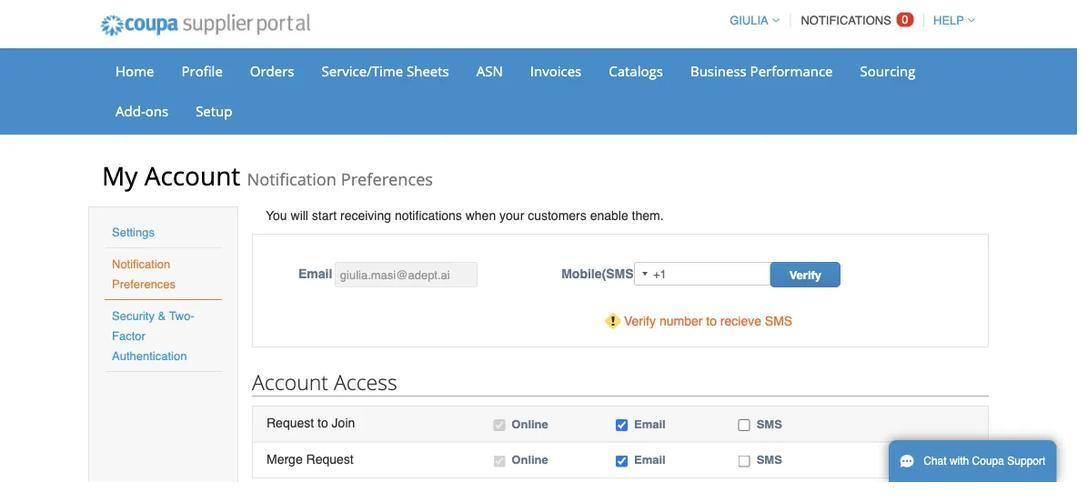 Task type: describe. For each thing, give the bounding box(es) containing it.
service/time
[[322, 61, 403, 80]]

help
[[934, 14, 964, 27]]

asn
[[477, 61, 503, 80]]

setup
[[196, 101, 232, 120]]

verify button
[[770, 262, 841, 288]]

request to join
[[267, 416, 355, 430]]

add-ons
[[116, 101, 168, 120]]

recieve
[[720, 314, 761, 328]]

service/time sheets link
[[310, 57, 461, 85]]

authentication
[[112, 349, 187, 363]]

add-ons link
[[104, 97, 180, 125]]

factor
[[112, 329, 145, 343]]

home link
[[104, 57, 166, 85]]

add-
[[116, 101, 145, 120]]

notification inside notification preferences
[[112, 257, 170, 271]]

giulia link
[[722, 14, 780, 27]]

asn link
[[465, 57, 515, 85]]

0 vertical spatial email
[[298, 267, 332, 281]]

Telephone country code field
[[635, 263, 653, 285]]

online for request to join
[[512, 417, 548, 431]]

online for merge request
[[512, 453, 548, 467]]

security & two- factor authentication link
[[112, 309, 195, 363]]

when
[[466, 208, 496, 223]]

&
[[158, 309, 166, 323]]

my account notification preferences
[[102, 158, 433, 193]]

coupa
[[972, 455, 1004, 468]]

1 vertical spatial request
[[306, 452, 354, 466]]

receiving
[[340, 208, 391, 223]]

security
[[112, 309, 155, 323]]

security & two- factor authentication
[[112, 309, 195, 363]]

chat with coupa support button
[[889, 440, 1057, 482]]

enable
[[590, 208, 628, 223]]

number
[[660, 314, 703, 328]]

profile link
[[170, 57, 235, 85]]

notifications 0
[[801, 13, 908, 27]]

profile
[[182, 61, 223, 80]]

verify number to recieve sms
[[624, 314, 793, 328]]

setup link
[[184, 97, 244, 125]]

sms for request to join
[[757, 417, 782, 431]]

preferences inside my account notification preferences
[[341, 168, 433, 191]]

verify for verify
[[789, 268, 822, 282]]

email for to
[[634, 417, 666, 431]]

chat with coupa support
[[924, 455, 1046, 468]]

access
[[334, 368, 397, 396]]

1 vertical spatial to
[[318, 416, 328, 430]]

help link
[[925, 14, 975, 27]]

service/time sheets
[[322, 61, 449, 80]]



Task type: locate. For each thing, give the bounding box(es) containing it.
0 vertical spatial to
[[706, 314, 717, 328]]

request up merge
[[267, 416, 314, 430]]

support
[[1007, 455, 1046, 468]]

email for request
[[634, 453, 666, 467]]

sourcing link
[[848, 57, 928, 85]]

notifications
[[395, 208, 462, 223]]

account
[[144, 158, 240, 193], [252, 368, 328, 396]]

0 vertical spatial account
[[144, 158, 240, 193]]

0 vertical spatial notification
[[247, 168, 337, 191]]

1 online from the top
[[512, 417, 548, 431]]

0 horizontal spatial preferences
[[112, 277, 176, 291]]

business
[[690, 61, 747, 80]]

notification inside my account notification preferences
[[247, 168, 337, 191]]

to
[[706, 314, 717, 328], [318, 416, 328, 430]]

two-
[[169, 309, 195, 323]]

0 vertical spatial request
[[267, 416, 314, 430]]

performance
[[750, 61, 833, 80]]

1 horizontal spatial to
[[706, 314, 717, 328]]

notification preferences
[[112, 257, 176, 291]]

0 horizontal spatial to
[[318, 416, 328, 430]]

1 horizontal spatial preferences
[[341, 168, 433, 191]]

1 vertical spatial email
[[634, 417, 666, 431]]

merge
[[267, 452, 303, 466]]

0 horizontal spatial verify
[[624, 314, 656, 328]]

2 online from the top
[[512, 453, 548, 467]]

settings
[[112, 225, 155, 239]]

sms
[[765, 314, 793, 328], [757, 417, 782, 431], [757, 453, 782, 467]]

1 horizontal spatial account
[[252, 368, 328, 396]]

1 vertical spatial verify
[[624, 314, 656, 328]]

invoices
[[530, 61, 582, 80]]

0 horizontal spatial notification
[[112, 257, 170, 271]]

verify
[[789, 268, 822, 282], [624, 314, 656, 328]]

sheets
[[407, 61, 449, 80]]

0 horizontal spatial account
[[144, 158, 240, 193]]

my
[[102, 158, 138, 193]]

them.
[[632, 208, 664, 223]]

mobile(sms)
[[562, 267, 638, 281]]

notification preferences link
[[112, 257, 176, 291]]

catalogs
[[609, 61, 663, 80]]

notification up will
[[247, 168, 337, 191]]

sourcing
[[860, 61, 916, 80]]

giulia
[[730, 14, 769, 27]]

sms for merge request
[[757, 453, 782, 467]]

preferences up security
[[112, 277, 176, 291]]

home
[[116, 61, 154, 80]]

verify for verify number to recieve sms
[[624, 314, 656, 328]]

None checkbox
[[493, 419, 505, 431], [738, 419, 750, 431], [493, 455, 505, 467], [616, 455, 628, 467], [493, 419, 505, 431], [738, 419, 750, 431], [493, 455, 505, 467], [616, 455, 628, 467]]

0 vertical spatial online
[[512, 417, 548, 431]]

1 vertical spatial account
[[252, 368, 328, 396]]

preferences
[[341, 168, 433, 191], [112, 277, 176, 291]]

verify inside button
[[789, 268, 822, 282]]

+1 201-555-0123 text field
[[634, 262, 792, 286]]

business performance
[[690, 61, 833, 80]]

1 horizontal spatial verify
[[789, 268, 822, 282]]

request
[[267, 416, 314, 430], [306, 452, 354, 466]]

settings link
[[112, 225, 155, 239]]

2 vertical spatial sms
[[757, 453, 782, 467]]

1 vertical spatial sms
[[757, 417, 782, 431]]

email
[[298, 267, 332, 281], [634, 417, 666, 431], [634, 453, 666, 467]]

notification
[[247, 168, 337, 191], [112, 257, 170, 271]]

orders link
[[238, 57, 306, 85]]

with
[[950, 455, 969, 468]]

1 vertical spatial notification
[[112, 257, 170, 271]]

online
[[512, 417, 548, 431], [512, 453, 548, 467]]

ons
[[145, 101, 168, 120]]

1 horizontal spatial notification
[[247, 168, 337, 191]]

start
[[312, 208, 337, 223]]

you
[[266, 208, 287, 223]]

None text field
[[335, 262, 478, 288]]

catalogs link
[[597, 57, 675, 85]]

0
[[902, 13, 908, 26]]

None checkbox
[[616, 419, 628, 431], [738, 455, 750, 467], [616, 419, 628, 431], [738, 455, 750, 467]]

0 vertical spatial sms
[[765, 314, 793, 328]]

you will start receiving notifications when your customers enable them.
[[266, 208, 664, 223]]

merge request
[[267, 452, 354, 466]]

0 vertical spatial verify
[[789, 268, 822, 282]]

1 vertical spatial online
[[512, 453, 548, 467]]

coupa supplier portal image
[[88, 3, 323, 48]]

to left recieve
[[706, 314, 717, 328]]

1 vertical spatial preferences
[[112, 277, 176, 291]]

account up "request to join"
[[252, 368, 328, 396]]

navigation
[[722, 3, 975, 38]]

notification down settings link
[[112, 257, 170, 271]]

join
[[332, 416, 355, 430]]

2 vertical spatial email
[[634, 453, 666, 467]]

notifications
[[801, 14, 891, 27]]

account down setup link
[[144, 158, 240, 193]]

business performance link
[[679, 57, 845, 85]]

chat
[[924, 455, 947, 468]]

preferences up receiving
[[341, 168, 433, 191]]

your
[[500, 208, 524, 223]]

customers
[[528, 208, 587, 223]]

request down join
[[306, 452, 354, 466]]

to left join
[[318, 416, 328, 430]]

account access
[[252, 368, 397, 396]]

orders
[[250, 61, 294, 80]]

telephone country code image
[[642, 272, 648, 276]]

will
[[291, 208, 308, 223]]

invoices link
[[518, 57, 593, 85]]

0 vertical spatial preferences
[[341, 168, 433, 191]]

navigation containing notifications 0
[[722, 3, 975, 38]]



Task type: vqa. For each thing, say whether or not it's contained in the screenshot.
top 'Request'
yes



